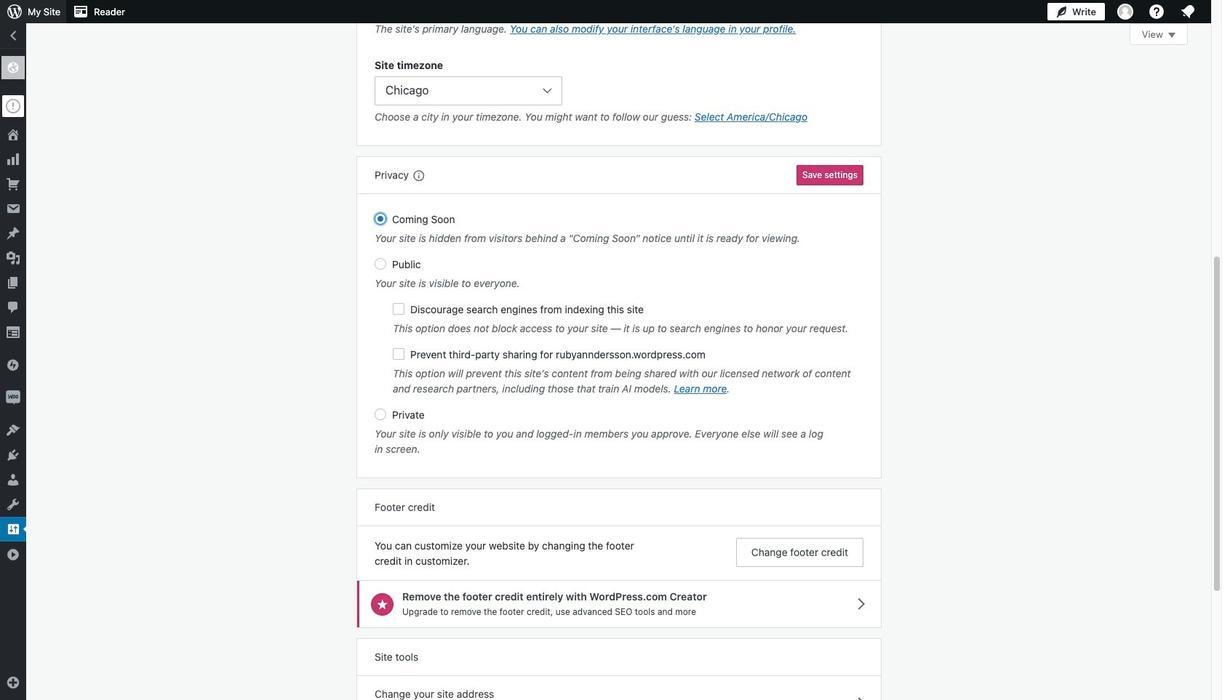 Task type: vqa. For each thing, say whether or not it's contained in the screenshot.
Search search box
no



Task type: describe. For each thing, give the bounding box(es) containing it.
2 group from the top
[[375, 57, 863, 128]]

3 group from the top
[[375, 212, 863, 461]]

2 img image from the top
[[6, 391, 20, 405]]

manage your notifications image
[[1179, 3, 1197, 20]]

more information image
[[412, 169, 425, 182]]

1 img image from the top
[[6, 358, 20, 372]]

1 group from the top
[[375, 0, 863, 40]]

closed image
[[1168, 33, 1176, 38]]



Task type: locate. For each thing, give the bounding box(es) containing it.
0 vertical spatial group
[[375, 0, 863, 40]]

1 vertical spatial img image
[[6, 391, 20, 405]]

0 vertical spatial img image
[[6, 358, 20, 372]]

group
[[375, 0, 863, 40], [375, 57, 863, 128], [375, 212, 863, 461]]

my profile image
[[1117, 4, 1133, 20]]

img image
[[6, 358, 20, 372], [6, 391, 20, 405]]

None radio
[[375, 213, 386, 225], [375, 259, 386, 270], [375, 213, 386, 225], [375, 259, 386, 270]]

None radio
[[375, 409, 386, 421]]

1 vertical spatial group
[[375, 57, 863, 128]]

None checkbox
[[393, 304, 404, 315], [393, 349, 404, 360], [393, 304, 404, 315], [393, 349, 404, 360]]

2 vertical spatial group
[[375, 212, 863, 461]]

help image
[[1148, 3, 1165, 20]]



